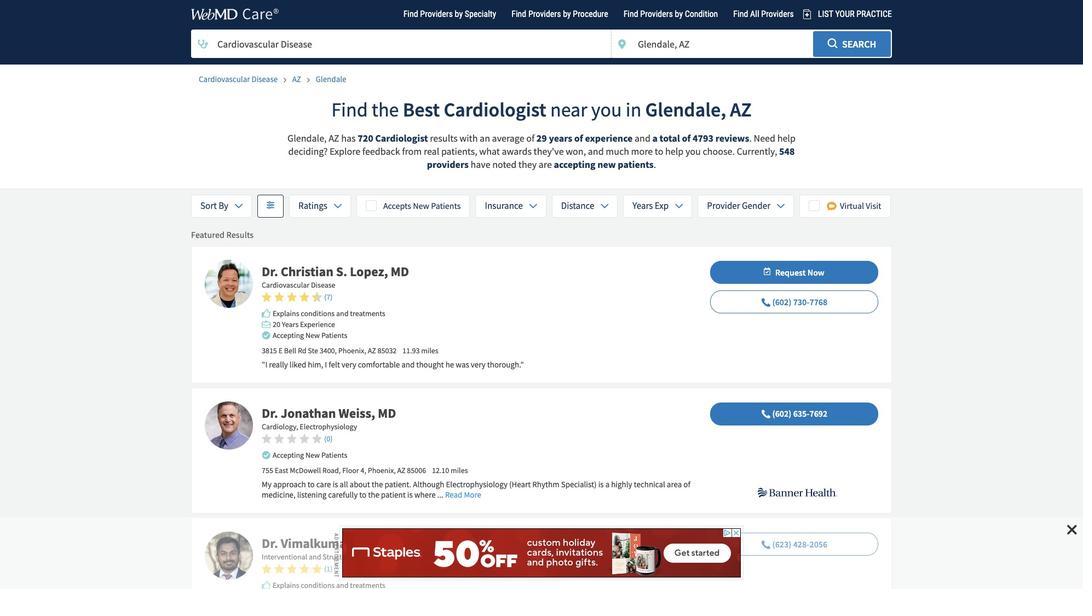 Task type: locate. For each thing, give the bounding box(es) containing it.
1 horizontal spatial down arrow image
[[777, 202, 785, 210]]

electrophysiology inside my approach to care is all about the patient. although electrophysiology (heart rhythm specialist) is a highly technical area of medicine, listening carefully to the patient is where
[[446, 480, 508, 490]]

1
[[327, 565, 330, 574]]

1 vertical spatial dr.
[[262, 405, 278, 422]]

phone icon image inside (602) 730-7768 "button"
[[762, 298, 771, 307]]

0 vertical spatial a
[[653, 132, 658, 144]]

star on image
[[300, 292, 309, 302], [312, 292, 322, 302], [262, 565, 272, 574], [274, 565, 284, 574]]

find providers by specialty
[[403, 9, 496, 19]]

0 vertical spatial dr.
[[262, 263, 278, 280]]

and inside 3815 e bell rd ste 3400, phoenix, az 85032 11.93 miles " i really liked him, i felt very comfortable and thought he was very thorough. "
[[402, 360, 415, 370]]

2 vertical spatial cardiologist
[[356, 552, 395, 562]]

patients,
[[441, 145, 477, 157]]

electrophysiology inside dr. jonathan weiss, md cardiology, electrophysiology
[[300, 422, 357, 432]]

phone icon image left (623)
[[762, 541, 771, 550]]

down arrow image inside sort by button
[[235, 202, 243, 210]]

patients up 3400,
[[321, 331, 347, 340]]

find inside 'button'
[[624, 9, 638, 19]]

20 years experience
[[273, 320, 335, 329]]

1 vertical spatial new
[[306, 331, 320, 340]]

(602) 730-7768 button
[[710, 291, 878, 314]]

i left really
[[265, 360, 267, 370]]

patients up road,
[[321, 451, 347, 460]]

0 link
[[262, 434, 333, 445]]

1 accepting from the top
[[273, 331, 304, 340]]

md
[[391, 263, 409, 280], [378, 405, 396, 422]]

in
[[626, 97, 642, 122]]

1 horizontal spatial glendale,
[[645, 97, 726, 122]]

(heart
[[509, 480, 531, 490]]

1 horizontal spatial years
[[633, 200, 653, 212]]

phoenix, up felt
[[338, 346, 366, 356]]

accepting new patients for second award icon from the bottom
[[273, 331, 347, 340]]

patients inside checkbox
[[431, 200, 461, 211]]

help up 548
[[777, 132, 796, 144]]

real
[[424, 145, 439, 157]]

md right lopez,
[[391, 263, 409, 280]]

by for procedure
[[563, 9, 571, 19]]

and right conditions
[[336, 309, 349, 319]]

of inside my approach to care is all about the patient. although electrophysiology (heart rhythm specialist) is a highly technical area of medicine, listening carefully to the patient is where
[[684, 480, 690, 490]]

very right was
[[471, 360, 486, 370]]

0 vertical spatial electrophysiology
[[300, 422, 357, 432]]

0 vertical spatial md
[[391, 263, 409, 280]]

0 horizontal spatial miles
[[421, 346, 439, 356]]

by for condition
[[675, 9, 683, 19]]

find all providers
[[734, 9, 794, 19]]

bell
[[284, 346, 296, 356]]

1 vertical spatial cardiovascular
[[262, 280, 310, 290]]

by for specialty
[[455, 9, 463, 19]]

a for total
[[653, 132, 658, 144]]

awards
[[502, 145, 532, 157]]

3 phone icon image from the top
[[762, 541, 771, 550]]

0 horizontal spatial cardiovascular
[[199, 74, 250, 84]]

1 vertical spatial md
[[378, 405, 396, 422]]

find left the all
[[734, 9, 748, 19]]

have
[[471, 158, 491, 171]]

1 horizontal spatial a
[[653, 132, 658, 144]]

2 (602) from the top
[[772, 408, 792, 419]]

2 " from the left
[[521, 360, 524, 370]]

explains conditions and treatments
[[273, 309, 385, 319]]

0 horizontal spatial star default image
[[274, 434, 284, 444]]

featured results
[[191, 229, 254, 240]]

specialist)
[[561, 480, 597, 490]]

0 vertical spatial patients
[[431, 200, 461, 211]]

and up 'new' on the right top
[[588, 145, 604, 157]]

. up years exp
[[654, 158, 656, 171]]

2 down arrow image from the left
[[334, 202, 342, 210]]

1 horizontal spatial disease
[[311, 280, 335, 290]]

2 accepting new patients from the top
[[273, 451, 347, 460]]

to down total
[[655, 145, 663, 157]]

providers
[[420, 9, 453, 19], [528, 9, 561, 19], [640, 9, 673, 19], [761, 9, 794, 19]]

"
[[262, 360, 265, 370], [521, 360, 524, 370]]

providers for procedure
[[528, 9, 561, 19]]

2 award icon image from the top
[[262, 451, 271, 460]]

miles inside 3815 e bell rd ste 3400, phoenix, az 85032 11.93 miles " i really liked him, i felt very comfortable and thought he was very thorough. "
[[421, 346, 439, 356]]

accepting up bell
[[273, 331, 304, 340]]

i left felt
[[325, 360, 327, 370]]

1 vertical spatial .
[[654, 158, 656, 171]]

0
[[327, 434, 330, 444]]

1 horizontal spatial help
[[777, 132, 796, 144]]

glendale, up deciding?
[[288, 132, 327, 144]]

phone icon image for (602) 635-7692
[[762, 410, 771, 419]]

2 very from the left
[[471, 360, 486, 370]]

1 vertical spatial accepting
[[273, 451, 304, 460]]

az left "85032"
[[368, 346, 376, 356]]

(602) inside button
[[772, 408, 792, 419]]

help
[[777, 132, 796, 144], [665, 145, 684, 157]]

0 vertical spatial disease
[[252, 74, 278, 84]]

dr. for jonathan
[[262, 405, 278, 422]]

Virtual Visit checkbox
[[800, 195, 891, 218]]

find providers by condition
[[624, 9, 718, 19]]

1 (602) from the top
[[772, 297, 792, 308]]

providers left specialty
[[420, 9, 453, 19]]

4,
[[361, 466, 366, 476]]

(602) left 635-
[[772, 408, 792, 419]]

disease up 7
[[311, 280, 335, 290]]

down arrow image inside years exp button
[[675, 202, 683, 210]]

sort by button
[[191, 195, 252, 218]]

down arrow image right exp
[[675, 202, 683, 210]]

down arrow image right insurance
[[529, 202, 537, 210]]

interventional
[[262, 552, 307, 562]]

dr. vimalkumar veerappan interventional and structural cardiologist
[[262, 535, 416, 562]]

him,
[[308, 360, 323, 370]]

1 vertical spatial you
[[686, 145, 701, 157]]

a left highly at the bottom
[[606, 480, 610, 490]]

0 horizontal spatial phoenix,
[[338, 346, 366, 356]]

3 dr. from the top
[[262, 535, 278, 552]]

(602) left 730-
[[772, 297, 792, 308]]

1 horizontal spatial you
[[686, 145, 701, 157]]

new up mcdowell
[[306, 451, 320, 460]]

from
[[402, 145, 422, 157]]

practice
[[857, 9, 892, 19]]

patients down providers
[[431, 200, 461, 211]]

down arrow image inside the insurance button
[[529, 202, 537, 210]]

0 vertical spatial cardiovascular
[[199, 74, 250, 84]]

0 horizontal spatial .
[[654, 158, 656, 171]]

0 horizontal spatial to
[[308, 480, 315, 490]]

2 phone icon image from the top
[[762, 410, 771, 419]]

by left condition
[[675, 9, 683, 19]]

1 vertical spatial miles
[[451, 466, 468, 476]]

1 vertical spatial award icon image
[[262, 451, 271, 460]]

miles up "thought" on the bottom left of the page
[[421, 346, 439, 356]]

0 horizontal spatial very
[[342, 360, 356, 370]]

dr. inside dr. jonathan weiss, md cardiology, electrophysiology
[[262, 405, 278, 422]]

down arrow image for insurance
[[529, 202, 537, 210]]

phone icon image inside (623) 428-2056 button
[[762, 541, 771, 550]]

...
[[437, 490, 444, 500]]

by left specialty
[[455, 9, 463, 19]]

type ahead field
[[612, 30, 892, 58]]

i
[[265, 360, 267, 370], [325, 360, 327, 370]]

virtual
[[840, 200, 864, 211]]

new inside checkbox
[[413, 200, 429, 211]]

2 providers from the left
[[528, 9, 561, 19]]

2 horizontal spatial by
[[675, 9, 683, 19]]

you down 4793
[[686, 145, 701, 157]]

down arrow image inside provider gender button
[[777, 202, 785, 210]]

0 vertical spatial accepting new patients
[[273, 331, 347, 340]]

0 horizontal spatial glendale,
[[288, 132, 327, 144]]

1 horizontal spatial miles
[[451, 466, 468, 476]]

1 vertical spatial electrophysiology
[[446, 480, 508, 490]]

accepting new patients up mcdowell
[[273, 451, 347, 460]]

patients
[[618, 158, 654, 171]]

1 vertical spatial accepting new patients
[[273, 451, 347, 460]]

2 horizontal spatial to
[[655, 145, 663, 157]]

condition
[[685, 9, 718, 19]]

3 down arrow image from the left
[[601, 202, 609, 210]]

find right specialty
[[512, 9, 526, 19]]

distance
[[561, 200, 594, 212]]

phoenix, inside 3815 e bell rd ste 3400, phoenix, az 85032 11.93 miles " i really liked him, i felt very comfortable and thought he was very thorough. "
[[338, 346, 366, 356]]

list your practice
[[818, 9, 892, 19]]

to inside . need help deciding? explore feedback from real patients, what awards they've won, and much more to help you choose.  currently,
[[655, 145, 663, 157]]

1 horizontal spatial "
[[521, 360, 524, 370]]

0 horizontal spatial i
[[265, 360, 267, 370]]

0 vertical spatial (602)
[[772, 297, 792, 308]]

new down experience
[[306, 331, 320, 340]]

to left 'care'
[[308, 480, 315, 490]]

2 i from the left
[[325, 360, 327, 370]]

1 slider
[[262, 564, 333, 575]]

dr. inside the dr. vimalkumar veerappan interventional and structural cardiologist
[[262, 535, 278, 552]]

1 vertical spatial phoenix,
[[368, 466, 396, 476]]

down arrow image inside ratings button
[[334, 202, 342, 210]]

glendale, az  has 720 cardiologist results with an average of 29 years of experience and a total of 4793 reviews
[[288, 132, 749, 144]]

experience
[[585, 132, 633, 144]]

0 horizontal spatial is
[[333, 480, 338, 490]]

1 horizontal spatial electrophysiology
[[446, 480, 508, 490]]

428-
[[793, 539, 810, 550]]

the left patient
[[368, 490, 379, 500]]

phone icon image for (623) 428-2056
[[762, 541, 771, 550]]

cardiologist up from
[[375, 132, 428, 144]]

visit
[[866, 200, 881, 211]]

structural
[[323, 552, 355, 562]]

0 vertical spatial accepting
[[273, 331, 304, 340]]

0 horizontal spatial you
[[591, 97, 622, 122]]

by left procedure
[[563, 9, 571, 19]]

cardiologist inside the dr. vimalkumar veerappan interventional and structural cardiologist
[[356, 552, 395, 562]]

is left where
[[407, 490, 413, 500]]

find for find providers by specialty
[[403, 9, 418, 19]]

providers left condition
[[640, 9, 673, 19]]

1 horizontal spatial i
[[325, 360, 327, 370]]

distance button
[[552, 195, 618, 218]]

of right 'area'
[[684, 480, 690, 490]]

jonathan
[[281, 405, 336, 422]]

2 accepting from the top
[[273, 451, 304, 460]]

all
[[750, 9, 759, 19]]

phoenix, right 4,
[[368, 466, 396, 476]]

phone icon image
[[762, 298, 771, 307], [762, 410, 771, 419], [762, 541, 771, 550]]

award icon image up 3815
[[262, 331, 271, 340]]

down arrow image inside the distance button
[[601, 202, 609, 210]]

phoenix, for 755 east mcdowell road, floor 4, phoenix, az 85006 12.10 miles
[[368, 466, 396, 476]]

disease left right arrow icon
[[252, 74, 278, 84]]

3 providers from the left
[[640, 9, 673, 19]]

md right weiss,
[[378, 405, 396, 422]]

logo image
[[758, 488, 837, 499]]

cardiovascular
[[199, 74, 250, 84], [262, 280, 310, 290]]

cardiologist up an
[[444, 97, 546, 122]]

star default image left 0
[[300, 434, 309, 444]]

find inside button
[[734, 9, 748, 19]]

dr. inside dr. christian s. lopez, md cardiovascular disease
[[262, 263, 278, 280]]

very right felt
[[342, 360, 356, 370]]

down arrow image right distance
[[601, 202, 609, 210]]

1 phone icon image from the top
[[762, 298, 771, 307]]

award icon image up 755
[[262, 451, 271, 460]]

is left highly at the bottom
[[598, 480, 604, 490]]

(623) 428-2056 button
[[710, 533, 878, 556]]

help down total
[[665, 145, 684, 157]]

0 vertical spatial award icon image
[[262, 331, 271, 340]]

miles right 12.10
[[451, 466, 468, 476]]

of
[[526, 132, 535, 144], [574, 132, 583, 144], [682, 132, 691, 144], [684, 480, 690, 490]]

md inside dr. jonathan weiss, md cardiology, electrophysiology
[[378, 405, 396, 422]]

providers left procedure
[[528, 9, 561, 19]]

phone icon image inside the (602) 635-7692 button
[[762, 410, 771, 419]]

and up more
[[635, 132, 651, 144]]

noted
[[492, 158, 517, 171]]

1 vertical spatial phone icon image
[[762, 410, 771, 419]]

1 star default image from the left
[[262, 434, 272, 444]]

2 vertical spatial patients
[[321, 451, 347, 460]]

new right accepts
[[413, 200, 429, 211]]

star on image
[[262, 292, 272, 302], [274, 292, 284, 302], [287, 292, 297, 302], [287, 565, 297, 574], [300, 565, 309, 574], [312, 565, 322, 574]]

mcdowell
[[290, 466, 321, 476]]

years down explains
[[282, 320, 299, 329]]

0 horizontal spatial by
[[455, 9, 463, 19]]

and down "vimalkumar"
[[309, 552, 321, 562]]

1 providers from the left
[[420, 9, 453, 19]]

dr. christian s. lopez, md link
[[262, 263, 409, 280]]

4 down arrow image from the left
[[675, 202, 683, 210]]

0 horizontal spatial years
[[282, 320, 299, 329]]

1 horizontal spatial .
[[749, 132, 752, 144]]

average
[[492, 132, 524, 144]]

thought
[[416, 360, 444, 370]]

1 horizontal spatial phoenix,
[[368, 466, 396, 476]]

0 vertical spatial new
[[413, 200, 429, 211]]

road,
[[322, 466, 341, 476]]

and down 11.93
[[402, 360, 415, 370]]

1 by from the left
[[455, 9, 463, 19]]

2 star default image from the left
[[287, 434, 297, 444]]

down arrow image
[[529, 202, 537, 210], [777, 202, 785, 210]]

0 vertical spatial .
[[749, 132, 752, 144]]

4 providers from the left
[[761, 9, 794, 19]]

1 vertical spatial (602)
[[772, 408, 792, 419]]

2 by from the left
[[563, 9, 571, 19]]

dr. up cardiology,
[[262, 405, 278, 422]]

(602) for (602) 635-7692
[[772, 408, 792, 419]]

years
[[549, 132, 572, 144]]

0 vertical spatial years
[[633, 200, 653, 212]]

0 horizontal spatial "
[[262, 360, 265, 370]]

2 vertical spatial dr.
[[262, 535, 278, 552]]

1 vertical spatial glendale,
[[288, 132, 327, 144]]

1 accepting new patients from the top
[[273, 331, 347, 340]]

0 vertical spatial cardiologist
[[444, 97, 546, 122]]

glendale, up total
[[645, 97, 726, 122]]

0 horizontal spatial star default image
[[262, 434, 272, 444]]

2 horizontal spatial star default image
[[312, 434, 322, 444]]

accepting new patients
[[273, 331, 347, 340], [273, 451, 347, 460]]

1 horizontal spatial cardiovascular
[[262, 280, 310, 290]]

1 vertical spatial a
[[606, 480, 610, 490]]

0 vertical spatial miles
[[421, 346, 439, 356]]

2 horizontal spatial is
[[598, 480, 604, 490]]

1 star default image from the left
[[274, 434, 284, 444]]

3815
[[262, 346, 277, 356]]

tab list
[[396, 1, 802, 27]]

1 i from the left
[[265, 360, 267, 370]]

providers right the all
[[761, 9, 794, 19]]

0 horizontal spatial down arrow image
[[529, 202, 537, 210]]

0 vertical spatial help
[[777, 132, 796, 144]]

1 vertical spatial disease
[[311, 280, 335, 290]]

down arrow image right gender
[[777, 202, 785, 210]]

cardiologist
[[444, 97, 546, 122], [375, 132, 428, 144], [356, 552, 395, 562]]

1 down arrow image from the left
[[529, 202, 537, 210]]

list your practice link
[[802, 9, 892, 20]]

1 dr. from the top
[[262, 263, 278, 280]]

az left right arrow image
[[291, 74, 303, 84]]

have noted they are accepting new patients .
[[469, 158, 656, 171]]

dr. left "christian"
[[262, 263, 278, 280]]

down arrow image right by
[[235, 202, 243, 210]]

1 horizontal spatial star default image
[[300, 434, 309, 444]]

patients
[[431, 200, 461, 211], [321, 331, 347, 340], [321, 451, 347, 460]]

cl
[[220, 274, 237, 294]]

1 down arrow image from the left
[[235, 202, 243, 210]]

down arrow image
[[235, 202, 243, 210], [334, 202, 342, 210], [601, 202, 609, 210], [675, 202, 683, 210]]

read more button
[[445, 490, 481, 500]]

(602) 730-7768
[[771, 297, 828, 308]]

0 horizontal spatial disease
[[252, 74, 278, 84]]

webmd care image
[[191, 8, 279, 20]]

comfortable
[[358, 360, 400, 370]]

by inside 'button'
[[675, 9, 683, 19]]

a
[[653, 132, 658, 144], [606, 480, 610, 490]]

a inside my approach to care is all about the patient. although electrophysiology (heart rhythm specialist) is a highly technical area of medicine, listening carefully to the patient is where
[[606, 480, 610, 490]]

0 horizontal spatial electrophysiology
[[300, 422, 357, 432]]

1 very from the left
[[342, 360, 356, 370]]

md inside dr. christian s. lopez, md cardiovascular disease
[[391, 263, 409, 280]]

to right carefully at the left bottom of the page
[[359, 490, 367, 500]]

star default image
[[274, 434, 284, 444], [287, 434, 297, 444], [312, 434, 322, 444]]

providers inside 'button'
[[640, 9, 673, 19]]

cardiologist down veerappan in the bottom left of the page
[[356, 552, 395, 562]]

right arrow image
[[307, 78, 310, 83]]

0 horizontal spatial a
[[606, 480, 610, 490]]

1 horizontal spatial by
[[563, 9, 571, 19]]

1 horizontal spatial very
[[471, 360, 486, 370]]

dr. up interventional
[[262, 535, 278, 552]]

you left in
[[591, 97, 622, 122]]

2 dr. from the top
[[262, 405, 278, 422]]

accepting new patients down 20 years experience
[[273, 331, 347, 340]]

star default image down cardiology,
[[262, 434, 272, 444]]

the right about
[[372, 480, 383, 490]]

2 vertical spatial phone icon image
[[762, 541, 771, 550]]

the
[[372, 97, 399, 122], [372, 480, 383, 490], [368, 490, 379, 500]]

(602) 635-7692 button
[[710, 403, 878, 426]]

jonathan weiss image
[[205, 402, 253, 450]]

e
[[279, 346, 283, 356]]

explore
[[330, 145, 361, 157]]

0 vertical spatial phoenix,
[[338, 346, 366, 356]]

. left need
[[749, 132, 752, 144]]

disease inside breadcrumb element
[[252, 74, 278, 84]]

0 vertical spatial phone icon image
[[762, 298, 771, 307]]

phone icon image left 730-
[[762, 298, 771, 307]]

of right total
[[682, 132, 691, 144]]

1 vertical spatial patients
[[321, 331, 347, 340]]

2 vertical spatial new
[[306, 451, 320, 460]]

phone icon image left 635-
[[762, 410, 771, 419]]

(602) inside "button"
[[772, 297, 792, 308]]

right arrow image
[[284, 78, 286, 83]]

accepting up east
[[273, 451, 304, 460]]

find up type ahead field
[[403, 9, 418, 19]]

down arrow image for provider gender
[[777, 202, 785, 210]]

down arrow image right ratings
[[334, 202, 342, 210]]

star default image
[[262, 434, 272, 444], [300, 434, 309, 444]]

is left the all
[[333, 480, 338, 490]]

award icon image
[[262, 331, 271, 340], [262, 451, 271, 460]]

0 horizontal spatial help
[[665, 145, 684, 157]]

very
[[342, 360, 356, 370], [471, 360, 486, 370]]

3 by from the left
[[675, 9, 683, 19]]

years left exp
[[633, 200, 653, 212]]

find up has
[[332, 97, 368, 122]]

cardiovascular disease
[[199, 74, 279, 84]]

a left total
[[653, 132, 658, 144]]

.
[[749, 132, 752, 144], [654, 158, 656, 171]]

provider
[[707, 200, 740, 212]]

1 horizontal spatial star default image
[[287, 434, 297, 444]]

cardiology,
[[262, 422, 298, 432]]

2056
[[810, 539, 828, 550]]

find
[[403, 9, 418, 19], [512, 9, 526, 19], [624, 9, 638, 19], [734, 9, 748, 19], [332, 97, 368, 122]]

find right procedure
[[624, 9, 638, 19]]

2 down arrow image from the left
[[777, 202, 785, 210]]



Task type: describe. For each thing, give the bounding box(es) containing it.
find for find providers by procedure
[[512, 9, 526, 19]]

now
[[808, 267, 825, 278]]

the up 720 on the left
[[372, 97, 399, 122]]

cardiovascular inside breadcrumb element
[[199, 74, 250, 84]]

results
[[226, 229, 254, 240]]

0 vertical spatial glendale,
[[645, 97, 726, 122]]

insurance button
[[476, 195, 546, 218]]

sort by
[[200, 200, 228, 212]]

my approach to care is all about the patient. although electrophysiology (heart rhythm specialist) is a highly technical area of medicine, listening carefully to the patient is where
[[262, 480, 690, 500]]

floor
[[342, 466, 359, 476]]

near
[[550, 97, 587, 122]]

advertisement region
[[342, 529, 741, 578]]

patient.
[[385, 480, 411, 490]]

request now link
[[711, 262, 878, 286]]

7 slider
[[262, 292, 333, 303]]

he
[[446, 360, 454, 370]]

3400,
[[320, 346, 337, 356]]

and inside the dr. vimalkumar veerappan interventional and structural cardiologist
[[309, 552, 321, 562]]

dr. for vimalkumar
[[262, 535, 278, 552]]

Search doctors, conditions, or procedures text field
[[191, 31, 611, 57]]

of left 29 at the top
[[526, 132, 535, 144]]

(602) for (602) 730-7768
[[772, 297, 792, 308]]

az up patient.
[[397, 466, 406, 476]]

7692
[[810, 408, 828, 419]]

ratings
[[299, 200, 327, 212]]

accepting
[[554, 158, 596, 171]]

1 award icon image from the top
[[262, 331, 271, 340]]

medicine,
[[262, 490, 296, 500]]

exp
[[655, 200, 669, 212]]

accepting for second award icon from the bottom
[[273, 331, 304, 340]]

years inside button
[[633, 200, 653, 212]]

results
[[430, 132, 458, 144]]

listening
[[297, 490, 327, 500]]

they've
[[534, 145, 564, 157]]

christian s. lopez image
[[205, 260, 253, 308]]

down arrow image for distance
[[601, 202, 609, 210]]

find for find providers by condition
[[624, 9, 638, 19]]

az link
[[291, 74, 303, 84]]

dr. for christian
[[262, 263, 278, 280]]

1 horizontal spatial to
[[359, 490, 367, 500]]

my
[[262, 480, 272, 490]]

feedback
[[362, 145, 400, 157]]

much
[[606, 145, 629, 157]]

1 vertical spatial years
[[282, 320, 299, 329]]

christian
[[281, 263, 333, 280]]

years exp
[[633, 200, 669, 212]]

. inside . need help deciding? explore feedback from real patients, what awards they've won, and much more to help you choose.  currently,
[[749, 132, 752, 144]]

conditions
[[301, 309, 335, 319]]

years exp button
[[623, 195, 692, 218]]

gender
[[742, 200, 771, 212]]

approach
[[273, 480, 306, 490]]

technical
[[634, 480, 665, 490]]

1 " from the left
[[262, 360, 265, 370]]

about
[[350, 480, 370, 490]]

by
[[219, 200, 228, 212]]

read
[[445, 490, 462, 500]]

4793
[[693, 132, 714, 144]]

find for find all providers
[[734, 9, 748, 19]]

7768
[[810, 297, 828, 308]]

breadcrumb element
[[197, 65, 887, 94]]

0 slider
[[262, 434, 333, 445]]

providers for condition
[[640, 9, 673, 19]]

Accepts New Patients checkbox
[[356, 195, 470, 218]]

az inside 3815 e bell rd ste 3400, phoenix, az 85032 11.93 miles " i really liked him, i felt very comfortable and thought he was very thorough. "
[[368, 346, 376, 356]]

providers inside button
[[761, 9, 794, 19]]

providers
[[427, 158, 469, 171]]

1 horizontal spatial is
[[407, 490, 413, 500]]

thorough.
[[487, 360, 521, 370]]

has
[[341, 132, 356, 144]]

find providers by procedure button
[[512, 1, 608, 27]]

. need help deciding? explore feedback from real patients, what awards they've won, and much more to help you choose.  currently,
[[288, 132, 796, 157]]

experience
[[300, 320, 335, 329]]

specialty
[[465, 9, 496, 19]]

az left has
[[329, 132, 339, 144]]

type ahead field
[[191, 30, 612, 58]]

featured
[[191, 229, 225, 240]]

providers for specialty
[[420, 9, 453, 19]]

vimalkumar veerappan image
[[205, 532, 253, 580]]

find the best cardiologist near you in glendale, az
[[332, 97, 752, 122]]

more
[[631, 145, 653, 157]]

× button
[[1066, 518, 1078, 540]]

find for find the best cardiologist near you in glendale, az
[[332, 97, 368, 122]]

phoenix, for 3815 e bell rd ste 3400, phoenix, az 85032 11.93 miles " i really liked him, i felt very comfortable and thought he was very thorough. "
[[338, 346, 366, 356]]

phone icon image for (602) 730-7768
[[762, 298, 771, 307]]

az up "reviews"
[[730, 97, 752, 122]]

glendale link
[[314, 74, 346, 84]]

where
[[414, 490, 436, 500]]

tab list containing find providers by specialty
[[396, 1, 802, 27]]

miles for 755 east mcdowell road, floor 4, phoenix, az 85006 12.10 miles
[[451, 466, 468, 476]]

miles for 3815 e bell rd ste 3400, phoenix, az 85032 11.93 miles " i really liked him, i felt very comfortable and thought he was very thorough. "
[[421, 346, 439, 356]]

(602) 635-7692
[[771, 408, 828, 419]]

find all providers button
[[734, 1, 794, 27]]

down arrow image for years exp
[[675, 202, 683, 210]]

virtual visit
[[840, 200, 881, 211]]

search
[[840, 38, 877, 50]]

request
[[775, 267, 806, 278]]

accepts new patients
[[383, 200, 461, 211]]

accepting for 2nd award icon from the top
[[273, 451, 304, 460]]

cardiovascular inside dr. christian s. lopez, md cardiovascular disease
[[262, 280, 310, 290]]

×
[[1066, 518, 1078, 540]]

of up won, in the top right of the page
[[574, 132, 583, 144]]

0 vertical spatial you
[[591, 97, 622, 122]]

your
[[835, 9, 855, 19]]

search image
[[828, 38, 838, 48]]

find providers by condition button
[[624, 1, 718, 27]]

accepting new patients for 2nd award icon from the top
[[273, 451, 347, 460]]

... read more
[[437, 490, 481, 500]]

list
[[818, 9, 833, 19]]

3 star default image from the left
[[312, 434, 322, 444]]

Zip Code or City, State text field
[[612, 31, 813, 57]]

635-
[[793, 408, 810, 419]]

7
[[327, 292, 330, 302]]

1 vertical spatial help
[[665, 145, 684, 157]]

explains
[[273, 309, 299, 319]]

and inside . need help deciding? explore feedback from real patients, what awards they've won, and much more to help you choose.  currently,
[[588, 145, 604, 157]]

ratings button
[[289, 195, 351, 218]]

care
[[316, 480, 331, 490]]

29
[[537, 132, 547, 144]]

you inside . need help deciding? explore feedback from real patients, what awards they've won, and much more to help you choose.  currently,
[[686, 145, 701, 157]]

liked
[[290, 360, 306, 370]]

an
[[480, 132, 490, 144]]

2 star default image from the left
[[300, 434, 309, 444]]

755 east mcdowell road, floor 4, phoenix, az 85006 12.10 miles
[[262, 466, 468, 476]]

down arrow image for ratings
[[334, 202, 342, 210]]

glendale
[[314, 74, 346, 84]]

1 vertical spatial cardiologist
[[375, 132, 428, 144]]

down arrow image for sort by
[[235, 202, 243, 210]]

548 providers
[[427, 145, 795, 171]]

provider gender button
[[698, 195, 794, 218]]

s.
[[336, 263, 347, 280]]

weiss,
[[339, 405, 375, 422]]

east
[[275, 466, 288, 476]]

az inside breadcrumb element
[[291, 74, 303, 84]]

a for highly
[[606, 480, 610, 490]]

although
[[413, 480, 444, 490]]

was
[[456, 360, 469, 370]]

really
[[269, 360, 288, 370]]

dr. jonathan weiss, md link
[[262, 405, 396, 422]]

vimalkumar
[[281, 535, 352, 552]]

disease inside dr. christian s. lopez, md cardiovascular disease
[[311, 280, 335, 290]]



Task type: vqa. For each thing, say whether or not it's contained in the screenshot.
a in the My approach to care is all about the patient. Although Electrophysiology (Heart Rhythm Specialist) is a highly technical area of medicine, listening carefully to the patient is where
yes



